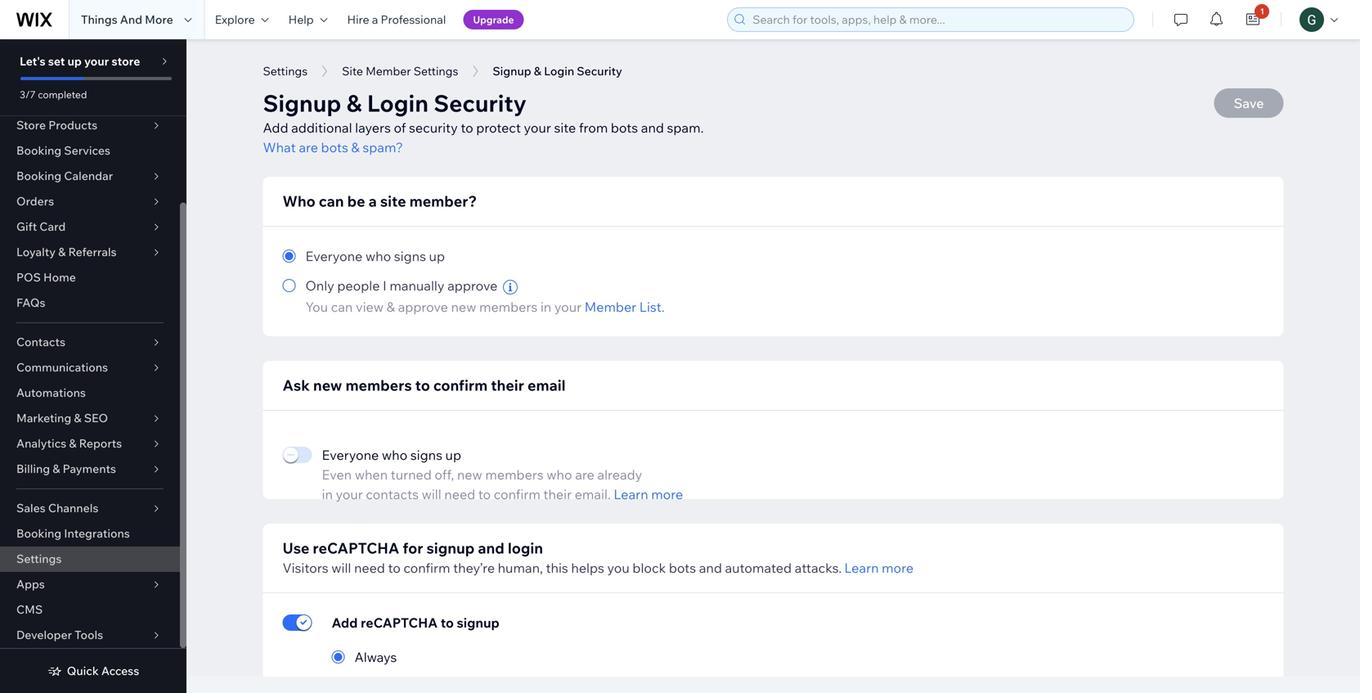 Task type: vqa. For each thing, say whether or not it's contained in the screenshot.
'Booking Calendar'
yes



Task type: locate. For each thing, give the bounding box(es) containing it.
0 vertical spatial recaptcha
[[313, 539, 400, 557]]

0 vertical spatial need
[[445, 486, 476, 502]]

orders
[[16, 194, 54, 208]]

1 vertical spatial signup
[[457, 615, 500, 631]]

2 vertical spatial booking
[[16, 526, 62, 540]]

1 vertical spatial more
[[882, 560, 914, 576]]

to
[[461, 119, 474, 136], [415, 376, 430, 394], [479, 486, 491, 502], [388, 560, 401, 576], [441, 615, 454, 631]]

signup for signup & login security
[[493, 64, 532, 78]]

a right be
[[369, 192, 377, 210]]

signup
[[493, 64, 532, 78], [263, 89, 342, 117]]

up right set
[[68, 54, 82, 68]]

store
[[16, 118, 46, 132]]

recaptcha inside use recaptcha for signup and login visitors will need to confirm they're human, this helps you block bots and automated attacks. learn more
[[313, 539, 400, 557]]

0 vertical spatial learn more link
[[614, 484, 683, 504]]

0 vertical spatial who
[[366, 248, 391, 264]]

who
[[283, 192, 316, 210]]

automations link
[[0, 380, 180, 406]]

0 horizontal spatial security
[[434, 89, 527, 117]]

2 vertical spatial confirm
[[404, 560, 450, 576]]

in up email
[[541, 299, 552, 315]]

new right ask
[[313, 376, 342, 394]]

settings inside sidebar element
[[16, 552, 62, 566]]

2 vertical spatial bots
[[669, 560, 696, 576]]

3 booking from the top
[[16, 526, 62, 540]]

billing & payments
[[16, 461, 116, 476]]

site right be
[[380, 192, 406, 210]]

their inside even when turned off, new members who are already in your contacts will need to confirm their email.
[[544, 486, 572, 502]]

& inside option group
[[387, 299, 395, 315]]

can
[[319, 192, 344, 210], [331, 299, 353, 315]]

up up manually
[[429, 248, 445, 264]]

spam?
[[363, 139, 403, 155]]

can left be
[[319, 192, 344, 210]]

2 vertical spatial new
[[457, 466, 483, 483]]

login for signup & login security
[[544, 64, 575, 78]]

marketing
[[16, 411, 71, 425]]

0 vertical spatial approve
[[448, 277, 498, 294]]

need down off,
[[445, 486, 476, 502]]

approve up you can view & approve new members in your member list.
[[448, 277, 498, 294]]

their left email.
[[544, 486, 572, 502]]

0 vertical spatial are
[[299, 139, 318, 155]]

more inside use recaptcha for signup and login visitors will need to confirm they're human, this helps you block bots and automated attacks. learn more
[[882, 560, 914, 576]]

approve down manually
[[398, 299, 448, 315]]

signup inside use recaptcha for signup and login visitors will need to confirm they're human, this helps you block bots and automated attacks. learn more
[[427, 539, 475, 557]]

even when turned off, new members who are already in your contacts will need to confirm their email.
[[322, 466, 643, 502]]

1 vertical spatial login
[[367, 89, 429, 117]]

booking for booking integrations
[[16, 526, 62, 540]]

2 vertical spatial up
[[446, 447, 461, 463]]

0 vertical spatial more
[[652, 486, 683, 502]]

1 vertical spatial need
[[354, 560, 385, 576]]

everyone who signs up up i
[[306, 248, 445, 264]]

1 horizontal spatial learn
[[845, 560, 879, 576]]

1 horizontal spatial member
[[585, 299, 637, 315]]

1 vertical spatial a
[[369, 192, 377, 210]]

site left from
[[554, 119, 576, 136]]

everyone up even
[[322, 447, 379, 463]]

1 vertical spatial booking
[[16, 169, 62, 183]]

quick access button
[[47, 664, 139, 678]]

your down even
[[336, 486, 363, 502]]

1 horizontal spatial site
[[554, 119, 576, 136]]

0 horizontal spatial more
[[652, 486, 683, 502]]

site member settings
[[342, 64, 458, 78]]

0 horizontal spatial learn
[[614, 486, 649, 502]]

confirm inside use recaptcha for signup and login visitors will need to confirm they're human, this helps you block bots and automated attacks. learn more
[[404, 560, 450, 576]]

signup inside button
[[493, 64, 532, 78]]

gift
[[16, 219, 37, 234]]

1 vertical spatial members
[[346, 376, 412, 394]]

signs up manually
[[394, 248, 426, 264]]

signup & login security button
[[485, 59, 631, 83]]

sales
[[16, 501, 46, 515]]

to inside even when turned off, new members who are already in your contacts will need to confirm their email.
[[479, 486, 491, 502]]

1 vertical spatial new
[[313, 376, 342, 394]]

1 vertical spatial bots
[[321, 139, 348, 155]]

0 vertical spatial everyone who signs up
[[306, 248, 445, 264]]

& inside the loyalty & referrals dropdown button
[[58, 245, 66, 259]]

security inside button
[[577, 64, 623, 78]]

developer
[[16, 628, 72, 642]]

0 horizontal spatial settings
[[16, 552, 62, 566]]

tools
[[75, 628, 103, 642]]

0 horizontal spatial login
[[367, 89, 429, 117]]

everyone
[[306, 248, 363, 264], [322, 447, 379, 463]]

settings link
[[0, 547, 180, 572]]

everyone who signs up up turned
[[322, 447, 461, 463]]

are up email.
[[575, 466, 595, 483]]

0 vertical spatial can
[[319, 192, 344, 210]]

signup for signup & login security add additional layers of security to protect your site from bots and spam. what are bots & spam?
[[263, 89, 342, 117]]

1 horizontal spatial more
[[882, 560, 914, 576]]

already
[[598, 466, 643, 483]]

professional
[[381, 12, 446, 27]]

security inside signup & login security add additional layers of security to protect your site from bots and spam. what are bots & spam?
[[434, 89, 527, 117]]

1 vertical spatial their
[[544, 486, 572, 502]]

sales channels button
[[0, 496, 180, 521]]

payments
[[63, 461, 116, 476]]

& inside analytics & reports dropdown button
[[69, 436, 77, 450]]

recaptcha up visitors
[[313, 539, 400, 557]]

booking up 'orders'
[[16, 169, 62, 183]]

settings for settings link at the bottom left
[[16, 552, 62, 566]]

1 vertical spatial who
[[382, 447, 408, 463]]

everyone up only
[[306, 248, 363, 264]]

approve for manually
[[448, 277, 498, 294]]

store
[[112, 54, 140, 68]]

1 vertical spatial learn more link
[[845, 558, 914, 578]]

need inside even when turned off, new members who are already in your contacts will need to confirm their email.
[[445, 486, 476, 502]]

signup for to
[[457, 615, 500, 631]]

& for billing & payments
[[53, 461, 60, 476]]

your inside sidebar element
[[84, 54, 109, 68]]

their
[[491, 376, 524, 394], [544, 486, 572, 502]]

0 horizontal spatial and
[[478, 539, 505, 557]]

learn right attacks.
[[845, 560, 879, 576]]

you can view & approve new members in your member list.
[[306, 299, 665, 315]]

will right visitors
[[332, 560, 351, 576]]

0 horizontal spatial need
[[354, 560, 385, 576]]

& inside signup & login security button
[[534, 64, 542, 78]]

signup for for
[[427, 539, 475, 557]]

contacts
[[16, 335, 65, 349]]

add up always
[[332, 615, 358, 631]]

card
[[40, 219, 66, 234]]

automated
[[725, 560, 792, 576]]

0 horizontal spatial member
[[366, 64, 411, 78]]

1 horizontal spatial security
[[577, 64, 623, 78]]

new down only people i manually approve
[[451, 299, 477, 315]]

option group
[[283, 246, 1265, 317]]

0 vertical spatial learn
[[614, 486, 649, 502]]

signs up turned
[[411, 447, 443, 463]]

1 horizontal spatial need
[[445, 486, 476, 502]]

can right you
[[331, 299, 353, 315]]

marketing & seo button
[[0, 406, 180, 431]]

to inside signup & login security add additional layers of security to protect your site from bots and spam. what are bots & spam?
[[461, 119, 474, 136]]

in
[[541, 299, 552, 315], [322, 486, 333, 502]]

booking for booking calendar
[[16, 169, 62, 183]]

0 vertical spatial signs
[[394, 248, 426, 264]]

cms link
[[0, 597, 180, 623]]

more right email.
[[652, 486, 683, 502]]

0 vertical spatial bots
[[611, 119, 638, 136]]

signup down upgrade button
[[493, 64, 532, 78]]

they're
[[453, 560, 495, 576]]

booking inside "link"
[[16, 526, 62, 540]]

add
[[263, 119, 288, 136], [332, 615, 358, 631]]

learn
[[614, 486, 649, 502], [845, 560, 879, 576]]

loyalty & referrals
[[16, 245, 117, 259]]

2 vertical spatial members
[[486, 466, 544, 483]]

1 vertical spatial are
[[575, 466, 595, 483]]

people
[[337, 277, 380, 294]]

0 horizontal spatial signup
[[263, 89, 342, 117]]

security up the protect
[[434, 89, 527, 117]]

loyalty
[[16, 245, 56, 259]]

your left member list. button
[[555, 299, 582, 315]]

signup down they're
[[457, 615, 500, 631]]

for
[[403, 539, 423, 557]]

learn more link
[[614, 484, 683, 504], [845, 558, 914, 578]]

list.
[[640, 299, 665, 315]]

login
[[544, 64, 575, 78], [367, 89, 429, 117]]

who up turned
[[382, 447, 408, 463]]

0 horizontal spatial are
[[299, 139, 318, 155]]

1 horizontal spatial their
[[544, 486, 572, 502]]

signup up they're
[[427, 539, 475, 557]]

recaptcha up always
[[361, 615, 438, 631]]

your left store
[[84, 54, 109, 68]]

1 booking from the top
[[16, 143, 62, 158]]

booking calendar button
[[0, 164, 180, 189]]

learn more link down already
[[614, 484, 683, 504]]

member right site
[[366, 64, 411, 78]]

bots right block
[[669, 560, 696, 576]]

in down even
[[322, 486, 333, 502]]

1 vertical spatial security
[[434, 89, 527, 117]]

booking for booking services
[[16, 143, 62, 158]]

confirm
[[434, 376, 488, 394], [494, 486, 541, 502], [404, 560, 450, 576]]

add up what
[[263, 119, 288, 136]]

gift card
[[16, 219, 66, 234]]

up
[[68, 54, 82, 68], [429, 248, 445, 264], [446, 447, 461, 463]]

& inside billing & payments dropdown button
[[53, 461, 60, 476]]

0 vertical spatial everyone
[[306, 248, 363, 264]]

1 horizontal spatial in
[[541, 299, 552, 315]]

members
[[479, 299, 538, 315], [346, 376, 412, 394], [486, 466, 544, 483]]

up up off,
[[446, 447, 461, 463]]

confirm inside even when turned off, new members who are already in your contacts will need to confirm their email.
[[494, 486, 541, 502]]

1 vertical spatial approve
[[398, 299, 448, 315]]

of
[[394, 119, 406, 136]]

& inside marketing & seo dropdown button
[[74, 411, 81, 425]]

booking inside dropdown button
[[16, 169, 62, 183]]

0 horizontal spatial site
[[380, 192, 406, 210]]

0 horizontal spatial in
[[322, 486, 333, 502]]

0 horizontal spatial learn more link
[[614, 484, 683, 504]]

2 horizontal spatial and
[[699, 560, 722, 576]]

bots right from
[[611, 119, 638, 136]]

1 vertical spatial in
[[322, 486, 333, 502]]

0 vertical spatial site
[[554, 119, 576, 136]]

booking down store
[[16, 143, 62, 158]]

0 vertical spatial members
[[479, 299, 538, 315]]

booking
[[16, 143, 62, 158], [16, 169, 62, 183], [16, 526, 62, 540]]

are inside even when turned off, new members who are already in your contacts will need to confirm their email.
[[575, 466, 595, 483]]

0 vertical spatial will
[[422, 486, 442, 502]]

1 vertical spatial confirm
[[494, 486, 541, 502]]

login inside signup & login security add additional layers of security to protect your site from bots and spam. what are bots & spam?
[[367, 89, 429, 117]]

3/7 completed
[[20, 88, 87, 101]]

who left already
[[547, 466, 572, 483]]

even
[[322, 466, 352, 483]]

1 vertical spatial everyone who signs up
[[322, 447, 461, 463]]

1 vertical spatial recaptcha
[[361, 615, 438, 631]]

signup inside signup & login security add additional layers of security to protect your site from bots and spam. what are bots & spam?
[[263, 89, 342, 117]]

login inside button
[[544, 64, 575, 78]]

0 vertical spatial signup
[[493, 64, 532, 78]]

your right the protect
[[524, 119, 551, 136]]

1 horizontal spatial and
[[641, 119, 664, 136]]

0 vertical spatial up
[[68, 54, 82, 68]]

member inside option group
[[585, 299, 637, 315]]

1 vertical spatial add
[[332, 615, 358, 631]]

learn more link right attacks.
[[845, 558, 914, 578]]

developer tools
[[16, 628, 103, 642]]

apps
[[16, 577, 45, 591]]

who can be a site member?
[[283, 192, 477, 210]]

who up i
[[366, 248, 391, 264]]

learn down already
[[614, 486, 649, 502]]

more right attacks.
[[882, 560, 914, 576]]

settings down professional
[[414, 64, 458, 78]]

settings down help
[[263, 64, 308, 78]]

automations
[[16, 385, 86, 400]]

learn more link for everyone who signs up
[[614, 484, 683, 504]]

0 vertical spatial and
[[641, 119, 664, 136]]

faqs
[[16, 295, 45, 310]]

1 vertical spatial signs
[[411, 447, 443, 463]]

security up from
[[577, 64, 623, 78]]

need inside use recaptcha for signup and login visitors will need to confirm they're human, this helps you block bots and automated attacks. learn more
[[354, 560, 385, 576]]

0 vertical spatial new
[[451, 299, 477, 315]]

recaptcha for use
[[313, 539, 400, 557]]

members inside option group
[[479, 299, 538, 315]]

i
[[383, 277, 387, 294]]

will down off,
[[422, 486, 442, 502]]

1 horizontal spatial will
[[422, 486, 442, 502]]

their left email
[[491, 376, 524, 394]]

and left automated
[[699, 560, 722, 576]]

0 horizontal spatial will
[[332, 560, 351, 576]]

let's
[[20, 54, 45, 68]]

and up they're
[[478, 539, 505, 557]]

0 vertical spatial signup
[[427, 539, 475, 557]]

0 horizontal spatial their
[[491, 376, 524, 394]]

2 booking from the top
[[16, 169, 62, 183]]

are down additional
[[299, 139, 318, 155]]

communications button
[[0, 355, 180, 380]]

a right hire
[[372, 12, 378, 27]]

who
[[366, 248, 391, 264], [382, 447, 408, 463], [547, 466, 572, 483]]

0 horizontal spatial add
[[263, 119, 288, 136]]

2 vertical spatial who
[[547, 466, 572, 483]]

site
[[554, 119, 576, 136], [380, 192, 406, 210]]

0 vertical spatial in
[[541, 299, 552, 315]]

& for signup & login security
[[534, 64, 542, 78]]

a
[[372, 12, 378, 27], [369, 192, 377, 210]]

member left list.
[[585, 299, 637, 315]]

1 vertical spatial signup
[[263, 89, 342, 117]]

need right visitors
[[354, 560, 385, 576]]

1 horizontal spatial login
[[544, 64, 575, 78]]

your inside even when turned off, new members who are already in your contacts will need to confirm their email.
[[336, 486, 363, 502]]

0 vertical spatial security
[[577, 64, 623, 78]]

1 horizontal spatial settings
[[263, 64, 308, 78]]

settings up apps in the bottom of the page
[[16, 552, 62, 566]]

services
[[64, 143, 110, 158]]

1 horizontal spatial signup
[[493, 64, 532, 78]]

security
[[577, 64, 623, 78], [434, 89, 527, 117]]

and left spam.
[[641, 119, 664, 136]]

1 horizontal spatial bots
[[611, 119, 638, 136]]

1 vertical spatial member
[[585, 299, 637, 315]]

1 vertical spatial will
[[332, 560, 351, 576]]

0 vertical spatial booking
[[16, 143, 62, 158]]

booking services
[[16, 143, 110, 158]]

email
[[528, 376, 566, 394]]

new right off,
[[457, 466, 483, 483]]

1 horizontal spatial are
[[575, 466, 595, 483]]

0 vertical spatial login
[[544, 64, 575, 78]]

bots inside use recaptcha for signup and login visitors will need to confirm they're human, this helps you block bots and automated attacks. learn more
[[669, 560, 696, 576]]

signup up additional
[[263, 89, 342, 117]]

bots down additional
[[321, 139, 348, 155]]

can inside option group
[[331, 299, 353, 315]]

booking down sales
[[16, 526, 62, 540]]

referrals
[[68, 245, 117, 259]]

reports
[[79, 436, 122, 450]]

new inside option group
[[451, 299, 477, 315]]

1 vertical spatial learn
[[845, 560, 879, 576]]



Task type: describe. For each thing, give the bounding box(es) containing it.
2 horizontal spatial settings
[[414, 64, 458, 78]]

up inside sidebar element
[[68, 54, 82, 68]]

1
[[1261, 6, 1265, 16]]

sidebar element
[[0, 23, 187, 693]]

what
[[263, 139, 296, 155]]

hire
[[347, 12, 370, 27]]

layers
[[355, 119, 391, 136]]

this
[[546, 560, 569, 576]]

who inside even when turned off, new members who are already in your contacts will need to confirm their email.
[[547, 466, 572, 483]]

0 vertical spatial their
[[491, 376, 524, 394]]

3/7
[[20, 88, 36, 101]]

1 vertical spatial and
[[478, 539, 505, 557]]

login
[[508, 539, 543, 557]]

0 vertical spatial confirm
[[434, 376, 488, 394]]

security for signup & login security
[[577, 64, 623, 78]]

helps
[[571, 560, 605, 576]]

& for analytics & reports
[[69, 436, 77, 450]]

& for marketing & seo
[[74, 411, 81, 425]]

you
[[608, 560, 630, 576]]

hire a professional link
[[338, 0, 456, 39]]

1 horizontal spatial add
[[332, 615, 358, 631]]

calendar
[[64, 169, 113, 183]]

option group containing everyone who signs up
[[283, 246, 1265, 317]]

booking calendar
[[16, 169, 113, 183]]

to inside use recaptcha for signup and login visitors will need to confirm they're human, this helps you block bots and automated attacks. learn more
[[388, 560, 401, 576]]

site member settings button
[[334, 59, 467, 83]]

can for who
[[319, 192, 344, 210]]

can for you
[[331, 299, 353, 315]]

are inside signup & login security add additional layers of security to protect your site from bots and spam. what are bots & spam?
[[299, 139, 318, 155]]

Search for tools, apps, help & more... field
[[748, 8, 1129, 31]]

human,
[[498, 560, 543, 576]]

signup & login security add additional layers of security to protect your site from bots and spam. what are bots & spam?
[[263, 89, 704, 155]]

1 vertical spatial site
[[380, 192, 406, 210]]

& for loyalty & referrals
[[58, 245, 66, 259]]

view
[[356, 299, 384, 315]]

and inside signup & login security add additional layers of security to protect your site from bots and spam. what are bots & spam?
[[641, 119, 664, 136]]

booking integrations
[[16, 526, 130, 540]]

learn more link for use recaptcha for signup and login
[[845, 558, 914, 578]]

ask new members to confirm their email
[[283, 376, 566, 394]]

attacks.
[[795, 560, 842, 576]]

booking services link
[[0, 138, 180, 164]]

member list. button
[[585, 297, 665, 317]]

recaptcha for add
[[361, 615, 438, 631]]

1 vertical spatial up
[[429, 248, 445, 264]]

member inside button
[[366, 64, 411, 78]]

pos home
[[16, 270, 76, 284]]

2 vertical spatial and
[[699, 560, 722, 576]]

upgrade button
[[463, 10, 524, 29]]

contacts button
[[0, 330, 180, 355]]

access
[[101, 664, 139, 678]]

your inside signup & login security add additional layers of security to protect your site from bots and spam. what are bots & spam?
[[524, 119, 551, 136]]

set
[[48, 54, 65, 68]]

from
[[579, 119, 608, 136]]

pos
[[16, 270, 41, 284]]

add inside signup & login security add additional layers of security to protect your site from bots and spam. what are bots & spam?
[[263, 119, 288, 136]]

more inside learn more link
[[652, 486, 683, 502]]

will inside even when turned off, new members who are already in your contacts will need to confirm their email.
[[422, 486, 442, 502]]

only people i manually approve
[[306, 277, 501, 294]]

and
[[120, 12, 142, 27]]

billing
[[16, 461, 50, 476]]

email.
[[575, 486, 611, 502]]

upgrade
[[473, 14, 514, 26]]

use recaptcha for signup and login visitors will need to confirm they're human, this helps you block bots and automated attacks. learn more
[[283, 539, 914, 576]]

block
[[633, 560, 666, 576]]

turned
[[391, 466, 432, 483]]

& for signup & login security add additional layers of security to protect your site from bots and spam. what are bots & spam?
[[347, 89, 362, 117]]

orders button
[[0, 189, 180, 214]]

things and more
[[81, 12, 173, 27]]

integrations
[[64, 526, 130, 540]]

explore
[[215, 12, 255, 27]]

site inside signup & login security add additional layers of security to protect your site from bots and spam. what are bots & spam?
[[554, 119, 576, 136]]

visitors
[[283, 560, 329, 576]]

your inside option group
[[555, 299, 582, 315]]

off,
[[435, 466, 454, 483]]

spam.
[[667, 119, 704, 136]]

signs inside option group
[[394, 248, 426, 264]]

completed
[[38, 88, 87, 101]]

cms
[[16, 602, 43, 617]]

store products button
[[0, 113, 180, 138]]

analytics & reports button
[[0, 431, 180, 457]]

you
[[306, 299, 328, 315]]

0 horizontal spatial bots
[[321, 139, 348, 155]]

store products
[[16, 118, 98, 132]]

analytics & reports
[[16, 436, 122, 450]]

site
[[342, 64, 363, 78]]

protect
[[476, 119, 521, 136]]

approve for &
[[398, 299, 448, 315]]

learn inside use recaptcha for signup and login visitors will need to confirm they're human, this helps you block bots and automated attacks. learn more
[[845, 560, 879, 576]]

help button
[[279, 0, 338, 39]]

manually
[[390, 277, 445, 294]]

booking integrations link
[[0, 521, 180, 547]]

always
[[355, 649, 397, 665]]

who inside option group
[[366, 248, 391, 264]]

channels
[[48, 501, 98, 515]]

billing & payments button
[[0, 457, 180, 482]]

0 vertical spatial a
[[372, 12, 378, 27]]

in inside option group
[[541, 299, 552, 315]]

additional
[[291, 119, 352, 136]]

what are bots & spam? link
[[263, 137, 403, 157]]

help
[[289, 12, 314, 27]]

only
[[306, 277, 334, 294]]

products
[[48, 118, 98, 132]]

new inside even when turned off, new members who are already in your contacts will need to confirm their email.
[[457, 466, 483, 483]]

security
[[409, 119, 458, 136]]

settings for settings button
[[263, 64, 308, 78]]

members inside even when turned off, new members who are already in your contacts will need to confirm their email.
[[486, 466, 544, 483]]

login for signup & login security add additional layers of security to protect your site from bots and spam. what are bots & spam?
[[367, 89, 429, 117]]

pos home link
[[0, 265, 180, 290]]

security for signup & login security add additional layers of security to protect your site from bots and spam. what are bots & spam?
[[434, 89, 527, 117]]

will inside use recaptcha for signup and login visitors will need to confirm they're human, this helps you block bots and automated attacks. learn more
[[332, 560, 351, 576]]

communications
[[16, 360, 108, 374]]

contacts
[[366, 486, 419, 502]]

loyalty & referrals button
[[0, 240, 180, 265]]

apps button
[[0, 572, 180, 597]]

1 vertical spatial everyone
[[322, 447, 379, 463]]

signup & login security
[[493, 64, 623, 78]]

home
[[43, 270, 76, 284]]

in inside even when turned off, new members who are already in your contacts will need to confirm their email.
[[322, 486, 333, 502]]

more
[[145, 12, 173, 27]]



